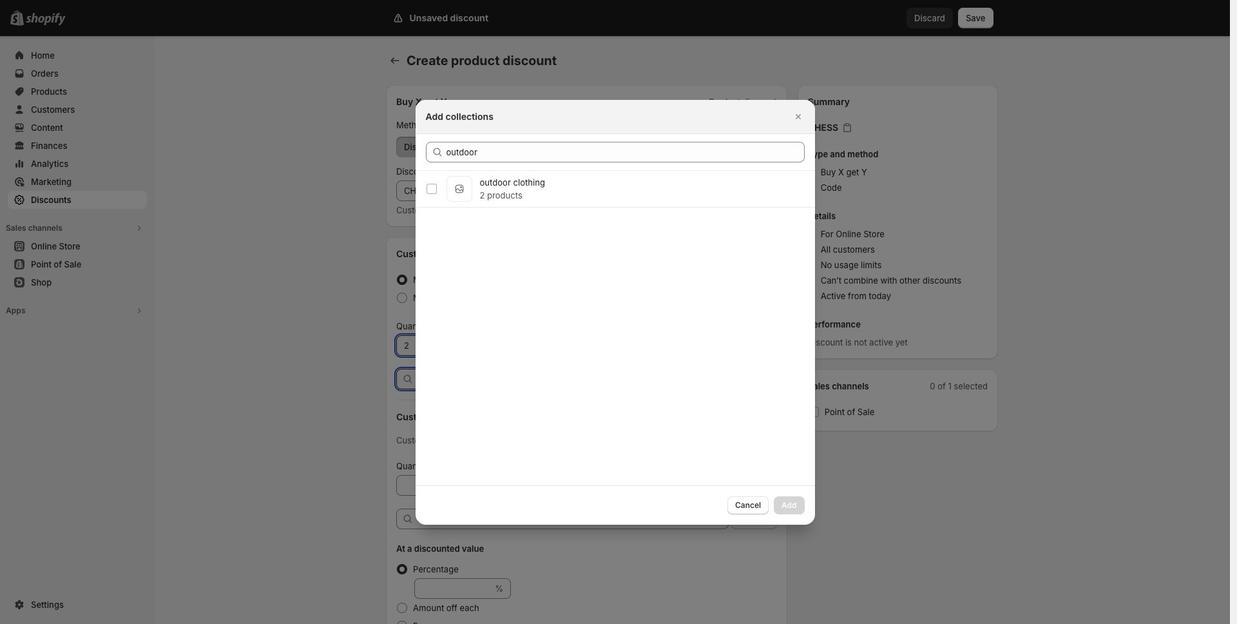 Task type: vqa. For each thing, say whether or not it's contained in the screenshot.
dialog
yes



Task type: locate. For each thing, give the bounding box(es) containing it.
dialog
[[0, 100, 1231, 525]]

Search collections text field
[[447, 142, 805, 162]]



Task type: describe. For each thing, give the bounding box(es) containing it.
shopify image
[[26, 13, 66, 26]]



